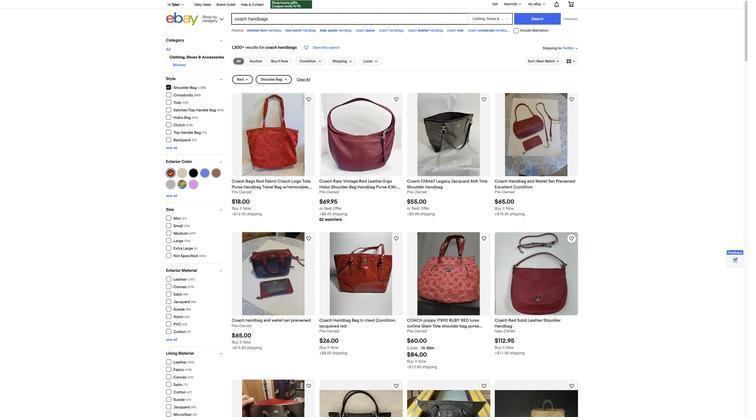 Task type: describe. For each thing, give the bounding box(es) containing it.
clutch
[[174, 123, 185, 128]]

coach for coach handbag and wallet set preowned excellent condition pre-owned
[[495, 179, 508, 184]]

watch coach poppy 17890 ruby red lurex outline glam tote shoulder bag purse handbag image
[[481, 236, 487, 242]]

shipping for coach f28467 legacy jacquard ava tote shoulder handbag
[[420, 212, 435, 217]]

coach poppy 17890 ruby red lurex outline glam tote shoulder bag purse handbag heading
[[407, 318, 482, 335]]

coach handbag bag in used condition. lacquered red link
[[320, 318, 403, 329]]

pvc (23)
[[174, 322, 187, 327]]

2 horizontal spatial all
[[306, 77, 311, 82]]

coach for leather
[[408, 29, 417, 32]]

condition button
[[295, 57, 326, 66]]

coach handbag and wallet set preowned image
[[242, 233, 305, 316]]

!
[[179, 3, 180, 7]]

crossbody (888)
[[174, 93, 201, 98]]

hi
[[168, 3, 171, 7]]

owned inside coach handbag and wallet set preowned excellent condition pre-owned
[[502, 190, 515, 195]]

mini (47)
[[174, 216, 187, 221]]

tyler
[[172, 2, 179, 7]]

not
[[174, 254, 180, 258]]

all for color
[[173, 194, 177, 198]]

coach for coach f28467 legacy jacquard ava tote shoulder handbag pre-owned
[[407, 179, 420, 184]]

0 horizontal spatial &
[[198, 55, 201, 60]]

watch coach rare vintage red leather ergo hobo shoulder bag handbag purse k3k-9219 image
[[393, 96, 400, 103]]

pre- inside coach handbag and wallet set preowned excellent condition pre-owned
[[495, 190, 502, 195]]

bag left (73)
[[194, 130, 201, 135]]

(1,157)
[[188, 278, 195, 282]]

coach handbag and wallet set preowned excellent condition link
[[495, 179, 578, 190]]

purse inside coach poppy 17890 ruby red lurex outline glam tote shoulder bag purse handbag
[[468, 324, 479, 329]]

lacquered
[[320, 324, 339, 329]]

rare
[[333, 179, 342, 184]]

coach red solid leather shoulder handbag new (other)
[[495, 318, 561, 334]]

coach f28467 legacy jacquard ava tote shoulder handbag image
[[418, 93, 480, 176]]

shoulder bag (1,358)
[[174, 85, 206, 90]]

coach poppy 17890 ruby red lurex outline glam tote shoulder bag purse handbag link
[[407, 318, 490, 335]]

my ebay link
[[525, 1, 548, 7]]

handbag for burch
[[303, 29, 316, 32]]

Search for anything text field
[[232, 14, 467, 24]]

watch coach handbag bag in used condition. lacquered red image
[[393, 236, 400, 242]]

coach handbag and wallet set preowned excellent condition image
[[505, 93, 568, 176]]

coach handbag bag in used condition. lacquered red image
[[330, 233, 392, 316]]

f28467
[[421, 179, 436, 184]]

0 horizontal spatial handbags
[[278, 45, 297, 50]]

exterior for exterior material
[[166, 268, 181, 274]]

shoes
[[187, 55, 198, 60]]

offer for $55.00
[[421, 207, 429, 211]]

jacquard inside coach f28467 legacy jacquard ava tote shoulder handbag pre-owned
[[451, 179, 470, 184]]

+
[[242, 45, 245, 50]]

save this search button
[[300, 43, 341, 52]]

buy for coach handbag and wallet set preowned
[[232, 341, 239, 345]]

small (174)
[[174, 224, 190, 229]]

shipping for coach bags red fabric coach logo tote purse handbag travel bag w/removable pouch
[[247, 212, 262, 217]]

see all button for material
[[166, 338, 177, 342]]

coach for coach red solid leather shoulder handbag new (other)
[[495, 318, 508, 324]]

daily deals link
[[195, 2, 211, 8]]

coach poppy 17890 ruby red lurex outline glam tote shoulder bag purse handbag image
[[418, 233, 480, 316]]

legacy
[[436, 179, 450, 184]]

coach left logo on the left of the page
[[278, 179, 291, 184]]

$69.95 or best offer +$8.40 shipping 62 watchers
[[320, 199, 348, 222]]

category
[[202, 18, 218, 23]]

it for coach red solid leather shoulder handbag
[[503, 346, 505, 350]]

coach rare vintage red leather ergo hobo shoulder bag handbag purse k3k- 9219
[[320, 179, 397, 196]]

auction
[[250, 59, 262, 64]]

0 vertical spatial handbags
[[389, 29, 404, 32]]

related:
[[232, 29, 244, 32]]

owned inside coach handbag bag in used condition. lacquered red pre-owned
[[327, 329, 339, 334]]

tote left the (723)
[[174, 100, 181, 105]]

0 vertical spatial bag
[[523, 29, 529, 32]]

(58)
[[186, 308, 191, 312]]

(174)
[[184, 224, 190, 228]]

:
[[561, 46, 562, 50]]

handbag for kors
[[268, 29, 281, 32]]

lining material button
[[166, 351, 225, 357]]

canvas for canvas (272)
[[174, 285, 187, 290]]

cotton for cotton (47)
[[174, 390, 186, 395]]

new
[[495, 329, 503, 334]]

now for coach handbag and wallet set preowned
[[243, 341, 251, 345]]

suede (44)
[[174, 398, 191, 403]]

shipping for shipping to : 94804
[[543, 46, 557, 50]]

see for material
[[166, 338, 173, 342]]

buy it now
[[271, 59, 288, 64]]

see all for color
[[166, 194, 177, 198]]

lurex
[[470, 318, 480, 324]]

shoulder bag
[[261, 77, 282, 82]]

small
[[174, 224, 183, 229]]

coach for coach bags red fabric coach logo tote purse handbag travel bag w/removable pouch
[[232, 179, 245, 184]]

satin for satin (71)
[[174, 383, 182, 388]]

coach legacy jacquard ava tote shoulder handbag silver/grey /black f57246 image
[[320, 391, 403, 418]]

handbag inside coach red solid leather shoulder handbag new (other)
[[495, 324, 513, 329]]

tote inside coach poppy 17890 ruby red lurex outline glam tote shoulder bag purse handbag
[[433, 324, 441, 329]]

coach rare vintage red leather ergo hobo shoulder bag handbag purse k3k-9219 image
[[321, 93, 401, 176]]

hobo inside coach rare vintage red leather ergo hobo shoulder bag handbag purse k3k- 9219
[[320, 185, 330, 190]]

jacquard for jacquard (68)
[[174, 300, 190, 305]]

buy inside $60.00 0 bids · 1h 50m $84.00 buy it now +$13.80 shipping
[[407, 360, 414, 364]]

satin (71)
[[174, 383, 188, 388]]

$18.00 buy it now +$12.45 shipping
[[232, 199, 262, 217]]

it inside $60.00 0 bids · 1h 50m $84.00 buy it now +$13.80 shipping
[[415, 360, 417, 364]]

handle for top
[[181, 130, 193, 135]]

for
[[259, 45, 264, 50]]

pre- up $69.95
[[320, 190, 327, 195]]

it for coach handbag bag in used condition. lacquered red
[[327, 346, 330, 350]]

size
[[166, 207, 174, 213]]

1 vertical spatial fabric
[[174, 368, 184, 373]]

0 vertical spatial all link
[[166, 47, 171, 52]]

results
[[246, 45, 258, 50]]

cotton for cotton (17)
[[174, 330, 186, 335]]

(352)
[[188, 361, 194, 365]]

watch coach f28467 legacy jacquard ava tote shoulder handbag image
[[481, 96, 487, 103]]

bag inside coach handbag bag in used condition. lacquered red pre-owned
[[352, 318, 359, 324]]

solid
[[518, 318, 527, 324]]

watch coach legacy jacquard ava tote shoulder handbag silver/grey /black f57246 image
[[393, 383, 400, 390]]

coach f28467 legacy jacquard ava tote shoulder handbag heading
[[407, 179, 488, 190]]

watch coach purse/handbag image
[[568, 383, 575, 390]]

jacquard (68)
[[174, 300, 196, 305]]

canvas (272)
[[174, 285, 194, 290]]

accessories
[[202, 55, 224, 60]]

leather up the 'fabric (476)' at the bottom left of page
[[174, 360, 187, 365]]

+$8.40
[[320, 212, 332, 217]]

0 vertical spatial large
[[174, 239, 183, 244]]

$60.00
[[407, 338, 427, 345]]

material for lining material
[[178, 351, 194, 357]]

watchers
[[325, 217, 342, 222]]

best inside dropdown button
[[537, 59, 544, 64]]

bag left (602) at the top left
[[209, 108, 216, 113]]

leather inside coach red solid leather shoulder handbag new (other)
[[528, 318, 543, 324]]

1 see all button from the top
[[166, 146, 177, 150]]

pre- up $18.00
[[232, 190, 239, 195]]

coach right for
[[265, 45, 277, 50]]

none submit inside shop by category banner
[[514, 13, 561, 25]]

leather inside coach rare vintage red leather ergo hobo shoulder bag handbag purse k3k- 9219
[[368, 179, 382, 184]]

in
[[360, 318, 364, 324]]

shoulder
[[442, 324, 459, 329]]

leather (352)
[[174, 360, 194, 365]]

coach for crossbody
[[468, 29, 477, 32]]

buy for coach handbag and wallet set preowned excellent condition
[[495, 207, 502, 211]]

$55.00 or best offer +$9.99 shipping
[[407, 199, 435, 217]]

lining material
[[166, 351, 194, 357]]

owned up $69.95
[[327, 190, 339, 195]]

fabric (476)
[[174, 368, 192, 373]]

shipping inside $69.95 or best offer +$8.40 shipping 62 watchers
[[333, 212, 348, 217]]

sell link
[[490, 2, 500, 6]]

coach c5690 kleo carryall shoulder tote handbag black pebbled leather purse image
[[407, 391, 490, 418]]

tory
[[286, 28, 292, 32]]

tote inside coach bags red fabric coach logo tote purse handbag travel bag w/removable pouch
[[302, 179, 311, 184]]

bag down buy it now "link"
[[276, 77, 282, 82]]

handbag inside coach rare vintage red leather ergo hobo shoulder bag handbag purse k3k- 9219
[[358, 185, 375, 190]]

women
[[173, 63, 186, 67]]

coach f28467 legacy jacquard ava tote shoulder handbag link
[[407, 179, 490, 190]]

brand
[[217, 3, 226, 7]]

match
[[545, 59, 555, 64]]

pre- down the coach on the right of page
[[407, 329, 415, 334]]

include
[[520, 29, 531, 32]]

coach handbag and wallet set preowned pre-owned
[[232, 318, 311, 329]]

preowned
[[556, 179, 576, 184]]

(73)
[[202, 131, 207, 134]]

tote inside coach f28467 legacy jacquard ava tote shoulder handbag pre-owned
[[479, 179, 488, 184]]

coach for coach handbag and wallet set preowned pre-owned
[[232, 318, 245, 324]]

(6)
[[194, 247, 197, 250]]

brand outlet link
[[217, 2, 236, 8]]

coach handbags link
[[379, 29, 404, 32]]

shoulder inside coach rare vintage red leather ergo hobo shoulder bag handbag purse k3k- 9219
[[331, 185, 348, 190]]

& inside account navigation
[[249, 3, 251, 7]]

shipping inside $60.00 0 bids · 1h 50m $84.00 buy it now +$13.80 shipping
[[423, 365, 437, 370]]

clutch (238)
[[174, 123, 193, 128]]

it for coach bags red fabric coach logo tote purse handbag travel bag w/removable pouch
[[240, 207, 242, 211]]

condition inside coach handbag and wallet set preowned excellent condition pre-owned
[[514, 185, 533, 190]]

excellent
[[495, 185, 513, 190]]

buy for coach handbag bag in used condition. lacquered red
[[320, 346, 326, 350]]

pvc
[[174, 322, 181, 327]]

get the coupon image
[[271, 0, 312, 9]]

shipping for coach handbag bag in used condition. lacquered red
[[333, 351, 348, 356]]

glam
[[422, 324, 432, 329]]

account navigation
[[165, 0, 578, 9]]

women link
[[173, 63, 186, 67]]

backpack
[[174, 138, 191, 143]]

not specified (404)
[[174, 254, 206, 258]]

advanced
[[564, 17, 578, 21]]

bags
[[246, 179, 255, 184]]

$55.00
[[407, 199, 427, 206]]

main content containing $18.00
[[230, 35, 580, 418]]

shop by category banner
[[165, 0, 578, 27]]

pre- inside coach f28467 legacy jacquard ava tote shoulder handbag pre-owned
[[407, 190, 415, 195]]

exterior color button
[[166, 159, 225, 165]]

crossbody
[[478, 28, 495, 32]]

shipping for coach handbag and wallet set preowned
[[247, 346, 262, 351]]



Task type: vqa. For each thing, say whether or not it's contained in the screenshot.
Coach Bags Red Fabric Coach Logo Tote Purse Handbag Travel Bag w/removable pouch
yes



Task type: locate. For each thing, give the bounding box(es) containing it.
see all button for color
[[166, 194, 177, 198]]

coach up lacquered
[[320, 318, 332, 324]]

shipping inside $55.00 or best offer +$9.99 shipping
[[420, 212, 435, 217]]

medium (499)
[[174, 231, 196, 236]]

tote (723)
[[174, 100, 189, 105]]

coach leather handbag
[[408, 28, 443, 32]]

0 vertical spatial handle
[[196, 108, 209, 113]]

coach for tote
[[447, 29, 457, 32]]

mini
[[174, 216, 181, 221]]

1 vertical spatial purse
[[468, 324, 479, 329]]

cotton (17)
[[174, 330, 191, 335]]

buy up +$12.45
[[232, 207, 239, 211]]

shipping inside dropdown button
[[333, 59, 347, 64]]

0 vertical spatial condition
[[300, 59, 316, 64]]

(314) down the satchel/top handle bag (602)
[[192, 116, 198, 119]]

0 vertical spatial suede
[[174, 307, 185, 312]]

buy for coach bags red fabric coach logo tote purse handbag travel bag w/removable pouch
[[232, 207, 239, 211]]

(314) inside "hobo bag (314)"
[[192, 116, 198, 119]]

see all button
[[166, 146, 177, 150], [166, 194, 177, 198], [166, 338, 177, 342]]

0 horizontal spatial all
[[166, 47, 171, 52]]

now down $112.95
[[506, 346, 514, 350]]

or inside $55.00 or best offer +$9.99 shipping
[[407, 207, 411, 211]]

1 horizontal spatial or
[[407, 207, 411, 211]]

coach red solid leather shoulder handbag heading
[[495, 318, 561, 329]]

coach for bag
[[513, 29, 522, 32]]

1 horizontal spatial condition
[[514, 185, 533, 190]]

now for coach bags red fabric coach logo tote purse handbag travel bag w/removable pouch
[[243, 207, 251, 211]]

0 vertical spatial jacquard
[[451, 179, 470, 184]]

pre- up the $26.00
[[320, 329, 327, 334]]

watch coach handbag and wallet set preowned image
[[305, 236, 312, 242]]

shipping for coach handbag and wallet set preowned excellent condition
[[510, 212, 525, 217]]

0 horizontal spatial best
[[324, 207, 332, 211]]

1 suede from the top
[[174, 307, 185, 312]]

& right shoes
[[198, 55, 201, 60]]

pre- up $55.00
[[407, 190, 415, 195]]

coach red solid leather shoulder handbag image
[[495, 233, 578, 316]]

1 vertical spatial all
[[237, 59, 241, 64]]

red
[[461, 318, 469, 324]]

handbag inside michael kors handbag
[[268, 29, 281, 32]]

+$15.60
[[232, 346, 246, 351]]

best for $55.00
[[412, 207, 420, 211]]

handbag right "crossbody"
[[496, 29, 509, 32]]

2 see all button from the top
[[166, 194, 177, 198]]

it up +$15.60
[[240, 341, 242, 345]]

pre- inside coach handbag bag in used condition. lacquered red pre-owned
[[320, 329, 327, 334]]

(162)
[[188, 376, 194, 379]]

jacquard up suede (58)
[[174, 300, 190, 305]]

1 purse from the left
[[232, 185, 243, 190]]

(47) up (44)
[[187, 391, 192, 394]]

or for $55.00
[[407, 207, 411, 211]]

purse
[[232, 185, 243, 190], [376, 185, 387, 190]]

2 vertical spatial all
[[306, 77, 311, 82]]

0 horizontal spatial hobo
[[174, 115, 183, 120]]

0 horizontal spatial handle
[[181, 130, 193, 135]]

now down the $26.00
[[331, 346, 339, 350]]

(314) inside large (314)
[[184, 239, 190, 243]]

1 vertical spatial exterior
[[166, 268, 181, 274]]

clothing,
[[169, 55, 186, 60]]

best inside $69.95 or best offer +$8.40 shipping 62 watchers
[[324, 207, 332, 211]]

1 vertical spatial shipping
[[333, 59, 347, 64]]

1 vertical spatial and
[[264, 318, 271, 324]]

red inside coach bags red fabric coach logo tote purse handbag travel bag w/removable pouch
[[256, 179, 264, 184]]

handbag for leather
[[430, 29, 443, 32]]

watch coach bags red fabric coach logo tote purse handbag travel bag w/removable pouch image
[[305, 96, 312, 103]]

condition
[[300, 59, 316, 64], [514, 185, 533, 190]]

coach up 9219
[[320, 179, 332, 184]]

handbag inside coach bags red fabric coach logo tote purse handbag travel bag w/removable pouch
[[244, 185, 261, 190]]

coach inside coach handbag and wallet set preowned pre-owned
[[232, 318, 245, 324]]

clear
[[297, 77, 306, 82]]

1 cotton from the top
[[174, 330, 186, 335]]

handbag down f28467
[[425, 185, 443, 190]]

it inside $112.95 buy it now +$11.95 shipping
[[503, 346, 505, 350]]

handbag down outline
[[407, 330, 424, 335]]

0 vertical spatial fabric
[[265, 179, 277, 184]]

sort: best match
[[528, 59, 555, 64]]

2 offer from the left
[[421, 207, 429, 211]]

hobo up clutch
[[174, 115, 183, 120]]

buy inside $65.00 buy it now +$15.60 shipping
[[232, 341, 239, 345]]

now inside $18.00 buy it now +$12.45 shipping
[[243, 207, 251, 211]]

offer down $55.00
[[421, 207, 429, 211]]

exterior for exterior color
[[166, 159, 181, 165]]

it inside $18.00 buy it now +$12.45 shipping
[[240, 207, 242, 211]]

coach purse/handbag image
[[495, 391, 578, 418]]

leather up canvas (272)
[[174, 277, 187, 282]]

handbag inside coach poppy 17890 ruby red lurex outline glam tote shoulder bag purse handbag
[[407, 330, 424, 335]]

now up +$15.60
[[243, 341, 251, 345]]

now for coach handbag and wallet set preowned excellent condition
[[506, 207, 514, 211]]

None submit
[[514, 13, 561, 25]]

poppy
[[424, 318, 436, 324]]

1 canvas from the top
[[174, 285, 187, 290]]

(47) inside mini (47)
[[182, 217, 187, 220]]

or up +$8.40
[[320, 207, 323, 211]]

(47) inside the cotton (47)
[[187, 391, 192, 394]]

it for coach handbag and wallet set preowned excellent condition
[[503, 207, 505, 211]]

now inside $26.00 buy it now +$8.50 shipping
[[331, 346, 339, 350]]

to
[[558, 46, 561, 50]]

shipping left to
[[543, 46, 557, 50]]

bag
[[276, 77, 282, 82], [190, 85, 197, 90], [209, 108, 216, 113], [184, 115, 191, 120], [194, 130, 201, 135], [275, 185, 282, 190], [349, 185, 357, 190], [352, 318, 359, 324]]

main content
[[230, 35, 580, 418]]

1 horizontal spatial pre-owned
[[320, 190, 339, 195]]

buy inside $65.00 buy it now +$18.95 shipping
[[495, 207, 502, 211]]

purse up pouch
[[232, 185, 243, 190]]

handbag inside tory burch handbag
[[303, 29, 316, 32]]

coach handbag bag in used condition. lacquered red heading
[[320, 318, 396, 329]]

canvas for canvas (162)
[[174, 375, 187, 380]]

handbag right kors at the left of the page
[[268, 29, 281, 32]]

pre-owned for $18.00
[[232, 190, 252, 195]]

fabric inside coach bags red fabric coach logo tote purse handbag travel bag w/removable pouch
[[265, 179, 277, 184]]

0 vertical spatial canvas
[[174, 285, 187, 290]]

handbag inside coach handbag and wallet set preowned pre-owned
[[246, 318, 263, 324]]

satchel/top handle bag (602)
[[174, 108, 224, 113]]

1 horizontal spatial all link
[[233, 58, 244, 65]]

3 all from the top
[[173, 338, 177, 342]]

coach inside "coach leather handbag"
[[408, 29, 417, 32]]

tote right 'ava'
[[479, 179, 488, 184]]

ava
[[471, 179, 478, 184]]

0 vertical spatial (314)
[[192, 116, 198, 119]]

set
[[284, 318, 290, 324]]

w/removable
[[283, 185, 308, 190]]

it
[[278, 59, 280, 64], [240, 207, 242, 211], [503, 207, 505, 211], [240, 341, 242, 345], [327, 346, 330, 350], [503, 346, 505, 350], [415, 360, 417, 364]]

buy up +$8.50
[[320, 346, 326, 350]]

0 vertical spatial purse
[[366, 28, 375, 32]]

top
[[174, 130, 180, 135]]

sort: best match button
[[526, 57, 562, 66]]

owned up $65.00 buy it now +$18.95 shipping
[[502, 190, 515, 195]]

purse inside coach rare vintage red leather ergo hobo shoulder bag handbag purse k3k- 9219
[[376, 185, 387, 190]]

best for $69.95
[[324, 207, 332, 211]]

0 vertical spatial all
[[173, 146, 177, 150]]

1 vertical spatial (47)
[[187, 391, 192, 394]]

see up the "lining"
[[166, 338, 173, 342]]

include description
[[520, 29, 549, 32]]

1 see from the top
[[166, 146, 173, 150]]

offer inside $69.95 or best offer +$8.40 shipping 62 watchers
[[333, 207, 342, 211]]

shipping for coach red solid leather shoulder handbag
[[510, 351, 525, 356]]

handbag for crossbody
[[496, 29, 509, 32]]

1 vertical spatial &
[[198, 55, 201, 60]]

suede
[[174, 307, 185, 312], [174, 398, 185, 403]]

shoulder inside coach f28467 legacy jacquard ava tote shoulder handbag pre-owned
[[407, 185, 424, 190]]

now inside $65.00 buy it now +$15.60 shipping
[[243, 341, 251, 345]]

1 horizontal spatial &
[[249, 3, 251, 7]]

$60.00 0 bids · 1h 50m $84.00 buy it now +$13.80 shipping
[[407, 338, 437, 370]]

handbag inside coach handbag and wallet set preowned excellent condition pre-owned
[[509, 179, 526, 184]]

1 vertical spatial jacquard
[[174, 300, 190, 305]]

michael
[[247, 28, 259, 32]]

it inside $65.00 buy it now +$15.60 shipping
[[240, 341, 242, 345]]

1h
[[421, 346, 426, 351]]

0 horizontal spatial purse
[[366, 28, 375, 32]]

buy inside $26.00 buy it now +$8.50 shipping
[[320, 346, 326, 350]]

1 horizontal spatial handle
[[196, 108, 209, 113]]

used
[[365, 318, 375, 324]]

all link down category
[[166, 47, 171, 52]]

buy inside "link"
[[271, 59, 277, 64]]

nylon (36)
[[174, 315, 190, 320]]

2 vertical spatial see all
[[166, 338, 177, 342]]

bag right travel
[[275, 185, 282, 190]]

tote down 17890
[[433, 324, 441, 329]]

1 see all from the top
[[166, 146, 177, 150]]

shipping right the +$11.95 on the bottom right
[[510, 351, 525, 356]]

1 vertical spatial all link
[[233, 58, 244, 65]]

$65.00 buy it now +$15.60 shipping
[[232, 333, 262, 351]]

pre-owned for $69.95
[[320, 190, 339, 195]]

hobo bag (314)
[[174, 115, 198, 120]]

1 horizontal spatial handbags
[[389, 29, 404, 32]]

handbag inside coach handbag bag in used condition. lacquered red pre-owned
[[333, 318, 351, 324]]

and for wallet
[[264, 318, 271, 324]]

shipping to : 94804
[[543, 46, 574, 51]]

coach inside coach f28467 legacy jacquard ava tote shoulder handbag pre-owned
[[407, 179, 420, 184]]

0 vertical spatial material
[[182, 268, 197, 274]]

handle for satchel/top
[[196, 108, 209, 113]]

2 satin from the top
[[174, 383, 182, 388]]

kate
[[320, 28, 327, 32]]

see all down cotton (17)
[[166, 338, 177, 342]]

pre- up $65.00 buy it now +$18.95 shipping
[[495, 190, 502, 195]]

(47)
[[182, 217, 187, 220], [187, 391, 192, 394]]

1 vertical spatial (314)
[[184, 239, 190, 243]]

travel
[[262, 185, 274, 190]]

your shopping cart image
[[568, 1, 574, 7]]

shipping inside $112.95 buy it now +$11.95 shipping
[[510, 351, 525, 356]]

1 vertical spatial see all
[[166, 194, 177, 198]]

now inside "link"
[[281, 59, 288, 64]]

handbag for spade
[[339, 29, 352, 32]]

jacquard down the suede (44)
[[174, 405, 190, 410]]

coach inside coach red solid leather shoulder handbag new (other)
[[495, 318, 508, 324]]

all for material
[[173, 338, 177, 342]]

purse down the lurex
[[468, 324, 479, 329]]

0 vertical spatial &
[[249, 3, 251, 7]]

handbag up excellent
[[509, 179, 526, 184]]

and for wallet
[[527, 179, 535, 184]]

2 horizontal spatial pre-owned
[[407, 329, 427, 334]]

shipping right +$18.95
[[510, 212, 525, 217]]

coach left leather
[[408, 29, 417, 32]]

pre-owned up $69.95
[[320, 190, 339, 195]]

1 vertical spatial satin
[[174, 383, 182, 388]]

0 horizontal spatial $65.00
[[232, 333, 251, 340]]

1 horizontal spatial offer
[[421, 207, 429, 211]]

shipping inside $65.00 buy it now +$18.95 shipping
[[510, 212, 525, 217]]

shoulder inside shoulder bag link
[[261, 77, 275, 82]]

all down category
[[166, 47, 171, 52]]

1 horizontal spatial hobo
[[320, 185, 330, 190]]

0 vertical spatial all
[[166, 47, 171, 52]]

or up +$9.99
[[407, 207, 411, 211]]

hobo up 9219
[[320, 185, 330, 190]]

satchel/top
[[174, 108, 195, 113]]

handbag inside kate spade handbag
[[339, 29, 352, 32]]

0 horizontal spatial and
[[264, 318, 271, 324]]

2 see from the top
[[166, 194, 173, 198]]

2 horizontal spatial best
[[537, 59, 544, 64]]

bag inside coach poppy 17890 ruby red lurex outline glam tote shoulder bag purse handbag
[[460, 324, 467, 329]]

$65.00 inside $65.00 buy it now +$15.60 shipping
[[232, 333, 251, 340]]

handbag inside coach f28467 legacy jacquard ava tote shoulder handbag pre-owned
[[425, 185, 443, 190]]

1 vertical spatial all
[[173, 194, 177, 198]]

coach black leather large tote handbag red interior. beautiful image
[[242, 380, 305, 418]]

coach inside coach handbag bag in used condition. lacquered red pre-owned
[[320, 318, 332, 324]]

coach rare vintage red leather ergo hobo shoulder bag handbag purse k3k- 9219 heading
[[320, 179, 400, 196]]

1 vertical spatial canvas
[[174, 375, 187, 380]]

size button
[[166, 207, 225, 213]]

$65.00 inside $65.00 buy it now +$18.95 shipping
[[495, 199, 515, 206]]

handbag inside "coach leather handbag"
[[430, 29, 443, 32]]

1 satin from the top
[[174, 292, 182, 297]]

0 horizontal spatial purse
[[232, 185, 243, 190]]

satin (69)
[[174, 292, 188, 297]]

coach inside coach crossbody handbag
[[468, 29, 477, 32]]

handle down (888)
[[196, 108, 209, 113]]

handbag inside coach crossbody handbag
[[496, 29, 509, 32]]

$65.00 for excellent
[[495, 199, 515, 206]]

cotton (47)
[[174, 390, 192, 395]]

2 all from the top
[[173, 194, 177, 198]]

daily
[[195, 3, 202, 7]]

2 vertical spatial see
[[166, 338, 173, 342]]

purse down shop by category banner
[[366, 28, 375, 32]]

handbag right leather
[[430, 29, 443, 32]]

$112.95
[[495, 338, 515, 345]]

coach
[[407, 318, 423, 324]]

watchlist link
[[501, 1, 524, 7]]

1 horizontal spatial shipping
[[543, 46, 557, 50]]

offer inside $55.00 or best offer +$9.99 shipping
[[421, 207, 429, 211]]

satin left (69)
[[174, 292, 182, 297]]

purse inside coach bags red fabric coach logo tote purse handbag travel bag w/removable pouch
[[232, 185, 243, 190]]

suede for suede (58)
[[174, 307, 185, 312]]

coach purse
[[356, 28, 375, 32]]

advanced link
[[561, 13, 578, 24]]

1 horizontal spatial fabric
[[265, 179, 277, 184]]

by
[[213, 15, 217, 19]]

0 vertical spatial $65.00
[[495, 199, 515, 206]]

2 or from the left
[[407, 207, 411, 211]]

3 see from the top
[[166, 338, 173, 342]]

watch coach handbag and wallet set preowned excellent condition image
[[568, 96, 575, 103]]

see all
[[166, 146, 177, 150], [166, 194, 177, 198], [166, 338, 177, 342]]

coach inside coach handbag and wallet set preowned excellent condition pre-owned
[[495, 179, 508, 184]]

best inside $55.00 or best offer +$9.99 shipping
[[412, 207, 420, 211]]

handbag down bags
[[244, 185, 261, 190]]

shipping right +$13.80
[[423, 365, 437, 370]]

it up the +$11.95 on the bottom right
[[503, 346, 505, 350]]

shipping right +$15.60
[[247, 346, 262, 351]]

buy up the +$11.95 on the bottom right
[[495, 346, 502, 350]]

0 horizontal spatial bag
[[460, 324, 467, 329]]

(36)
[[185, 315, 190, 319]]

and inside coach handbag and wallet set preowned pre-owned
[[264, 318, 271, 324]]

jacquard
[[451, 179, 470, 184], [174, 300, 190, 305], [174, 405, 190, 410]]

shoulder inside coach red solid leather shoulder handbag new (other)
[[544, 318, 561, 324]]

0 vertical spatial shipping
[[543, 46, 557, 50]]

1 all from the top
[[173, 146, 177, 150]]

exterior material
[[166, 268, 197, 274]]

best
[[537, 59, 544, 64], [324, 207, 332, 211], [412, 207, 420, 211]]

1 vertical spatial see all button
[[166, 194, 177, 198]]

help
[[241, 3, 248, 7]]

coach handbag and wallet set preowned excellent condition heading
[[495, 179, 576, 190]]

0 vertical spatial cotton
[[174, 330, 186, 335]]

buy inside $18.00 buy it now +$12.45 shipping
[[232, 207, 239, 211]]

0 horizontal spatial pre-owned
[[232, 190, 252, 195]]

buy for coach red solid leather shoulder handbag
[[495, 346, 502, 350]]

2 see all from the top
[[166, 194, 177, 198]]

$65.00 for pre-
[[232, 333, 251, 340]]

coach for coach rare vintage red leather ergo hobo shoulder bag handbag purse k3k- 9219
[[320, 179, 332, 184]]

buy up +$18.95
[[495, 207, 502, 211]]

jacquard left 'ava'
[[451, 179, 470, 184]]

handbags left leather
[[389, 29, 404, 32]]

1 horizontal spatial purse
[[468, 324, 479, 329]]

1 vertical spatial material
[[178, 351, 194, 357]]

coach rare vintage red leather ergo hobo shoulder bag handbag purse k3k- 9219 link
[[320, 179, 403, 196]]

brand outlet
[[217, 3, 236, 7]]

1 vertical spatial see
[[166, 194, 173, 198]]

0 horizontal spatial fabric
[[174, 368, 184, 373]]

0 horizontal spatial offer
[[333, 207, 342, 211]]

coach inside coach rare vintage red leather ergo hobo shoulder bag handbag purse k3k- 9219
[[320, 179, 332, 184]]

bag inside coach bags red fabric coach logo tote purse handbag travel bag w/removable pouch
[[275, 185, 282, 190]]

(23)
[[182, 323, 187, 326]]

1 horizontal spatial best
[[412, 207, 420, 211]]

$65.00 up +$15.60
[[232, 333, 251, 340]]

coach for coach handbag bag in used condition. lacquered red pre-owned
[[320, 318, 332, 324]]

coach inside "coach purse"
[[356, 29, 365, 32]]

material up (1,157)
[[182, 268, 197, 274]]

bag inside coach rare vintage red leather ergo hobo shoulder bag handbag purse k3k- 9219
[[349, 185, 357, 190]]

leather left "ergo"
[[368, 179, 382, 184]]

red down all selected text field
[[237, 77, 244, 82]]

coach for handbags
[[379, 29, 388, 32]]

it inside buy it now "link"
[[278, 59, 280, 64]]

suede for suede (44)
[[174, 398, 185, 403]]

daily deals
[[195, 3, 211, 7]]

it inside $26.00 buy it now +$8.50 shipping
[[327, 346, 330, 350]]

ruby
[[449, 318, 460, 324]]

coach bags red fabric coach logo tote purse handbag travel bag w/removable pouch
[[232, 179, 311, 196]]

2 vertical spatial jacquard
[[174, 405, 190, 410]]

condition.
[[376, 318, 396, 324]]

owned
[[239, 190, 252, 195], [327, 190, 339, 195], [415, 190, 427, 195], [502, 190, 515, 195], [239, 324, 252, 329], [327, 329, 339, 334], [415, 329, 427, 334]]

now up +$18.95
[[506, 207, 514, 211]]

bag left (1,358)
[[190, 85, 197, 90]]

handbag up $65.00 buy it now +$15.60 shipping
[[246, 318, 263, 324]]

coach for purse
[[356, 29, 365, 32]]

shipping for shipping
[[333, 59, 347, 64]]

buy up +$13.80
[[407, 360, 414, 364]]

(238)
[[186, 123, 193, 127]]

2 canvas from the top
[[174, 375, 187, 380]]

handbag
[[268, 29, 281, 32], [303, 29, 316, 32], [339, 29, 352, 32], [430, 29, 443, 32], [496, 29, 509, 32], [246, 318, 263, 324], [407, 330, 424, 335]]

0 vertical spatial (47)
[[182, 217, 187, 220]]

2 exterior from the top
[[166, 268, 181, 274]]

(17)
[[187, 330, 191, 334]]

1 vertical spatial hobo
[[320, 185, 330, 190]]

it for coach handbag and wallet set preowned
[[240, 341, 242, 345]]

owned up $60.00
[[415, 329, 427, 334]]

now inside $112.95 buy it now +$11.95 shipping
[[506, 346, 514, 350]]

now inside $65.00 buy it now +$18.95 shipping
[[506, 207, 514, 211]]

now down $18.00
[[243, 207, 251, 211]]

coach inside coach tote
[[447, 29, 457, 32]]

0 horizontal spatial all link
[[166, 47, 171, 52]]

owned up $18.00
[[239, 190, 252, 195]]

0 vertical spatial exterior
[[166, 159, 181, 165]]

owned inside coach handbag and wallet set preowned pre-owned
[[239, 324, 252, 329]]

it up shoulder bag link
[[278, 59, 280, 64]]

1 horizontal spatial $65.00
[[495, 199, 515, 206]]

bag left description
[[523, 29, 529, 32]]

owned up $65.00 buy it now +$15.60 shipping
[[239, 324, 252, 329]]

0 horizontal spatial (314)
[[184, 239, 190, 243]]

coach handbag and wallet set preowned heading
[[232, 318, 311, 324]]

1 vertical spatial bag
[[460, 324, 467, 329]]

coach bag
[[513, 29, 529, 32]]

1 horizontal spatial (314)
[[192, 116, 198, 119]]

all down 1,300
[[237, 59, 241, 64]]

all link down 1,300
[[233, 58, 244, 65]]

coach bags red fabric coach logo tote purse handbag travel bag w/removable pouch heading
[[232, 179, 311, 196]]

see all button down cotton (17)
[[166, 338, 177, 342]]

watch coach c5690 kleo carryall shoulder tote handbag black pebbled leather purse image
[[481, 383, 487, 390]]

shipping right +$8.50
[[333, 351, 348, 356]]

1 or from the left
[[320, 207, 323, 211]]

large (314)
[[174, 239, 190, 244]]

my
[[529, 2, 533, 6]]

now for coach handbag bag in used condition. lacquered red
[[331, 346, 339, 350]]

satin for satin (69)
[[174, 292, 182, 297]]

description
[[532, 29, 549, 32]]

see up size
[[166, 194, 173, 198]]

wallet
[[536, 179, 548, 184]]

watch coach red solid leather shoulder handbag image
[[568, 236, 575, 242]]

owned inside coach f28467 legacy jacquard ava tote shoulder handbag pre-owned
[[415, 190, 427, 195]]

satin left (71)
[[174, 383, 182, 388]]

or for $69.95
[[320, 207, 323, 211]]

1 vertical spatial large
[[183, 246, 193, 251]]

0 vertical spatial satin
[[174, 292, 182, 297]]

1 vertical spatial cotton
[[174, 390, 186, 395]]

bag up (238)
[[184, 115, 191, 120]]

0 horizontal spatial shipping
[[333, 59, 347, 64]]

search
[[329, 46, 340, 50]]

kate spade handbag
[[320, 28, 352, 32]]

k3k-
[[388, 185, 397, 190]]

All selected text field
[[237, 59, 241, 64]]

coach right "coach purse"
[[379, 29, 388, 32]]

now for coach red solid leather shoulder handbag
[[506, 346, 514, 350]]

and inside coach handbag and wallet set preowned excellent condition pre-owned
[[527, 179, 535, 184]]

1 vertical spatial condition
[[514, 185, 533, 190]]

shipping button
[[328, 57, 357, 66]]

buy inside $112.95 buy it now +$11.95 shipping
[[495, 346, 502, 350]]

buy down 1,300 + results for coach handbags
[[271, 59, 277, 64]]

it inside $65.00 buy it now +$18.95 shipping
[[503, 207, 505, 211]]

suede up "nylon"
[[174, 307, 185, 312]]

(314)
[[192, 116, 198, 119], [184, 239, 190, 243]]

(35)
[[191, 406, 196, 409]]

pre-owned for $60.00
[[407, 329, 427, 334]]

2 vertical spatial see all button
[[166, 338, 177, 342]]

red left solid
[[509, 318, 517, 324]]

1 horizontal spatial all
[[237, 59, 241, 64]]

(47) for cotton
[[187, 391, 192, 394]]

0 horizontal spatial condition
[[300, 59, 316, 64]]

2 suede from the top
[[174, 398, 185, 403]]

red inside coach rare vintage red leather ergo hobo shoulder bag handbag purse k3k- 9219
[[359, 179, 367, 184]]

category button
[[166, 38, 225, 43]]

2 vertical spatial all
[[173, 338, 177, 342]]

0 vertical spatial and
[[527, 179, 535, 184]]

coach handbag bag in used condition. lacquered red pre-owned
[[320, 318, 396, 334]]

see all for material
[[166, 338, 177, 342]]

it up +$8.50
[[327, 346, 330, 350]]

listing options selector. gallery view selected. image
[[567, 59, 576, 64]]

coach bags red fabric coach logo tote purse handbag travel bag w/removable pouch image
[[242, 93, 305, 176]]

0 vertical spatial hobo
[[174, 115, 183, 120]]

0 horizontal spatial or
[[320, 207, 323, 211]]

2 cotton from the top
[[174, 390, 186, 395]]

(47) for mini
[[182, 217, 187, 220]]

3 see all button from the top
[[166, 338, 177, 342]]

see for color
[[166, 194, 173, 198]]

coach left description
[[513, 29, 522, 32]]

(314) up extra large (6)
[[184, 239, 190, 243]]

or inside $69.95 or best offer +$8.40 shipping 62 watchers
[[320, 207, 323, 211]]

1 horizontal spatial purse
[[376, 185, 387, 190]]

this
[[322, 46, 328, 50]]

1 vertical spatial handbags
[[278, 45, 297, 50]]

coach right tote
[[468, 29, 477, 32]]

offer for $69.95
[[333, 207, 342, 211]]

0 vertical spatial see all
[[166, 146, 177, 150]]

handbag right the spade
[[339, 29, 352, 32]]

1 horizontal spatial bag
[[523, 29, 529, 32]]

1 vertical spatial $65.00
[[232, 333, 251, 340]]

red inside coach red solid leather shoulder handbag new (other)
[[509, 318, 517, 324]]

watch coach black leather large tote handbag red interior. beautiful image
[[305, 383, 312, 390]]

it up +$18.95
[[503, 207, 505, 211]]

red
[[237, 77, 244, 82], [256, 179, 264, 184], [359, 179, 367, 184], [509, 318, 517, 324]]

all down cotton (17)
[[173, 338, 177, 342]]

specified
[[181, 254, 198, 258]]

exterior left color
[[166, 159, 181, 165]]

shipping inside $18.00 buy it now +$12.45 shipping
[[247, 212, 262, 217]]

material for exterior material
[[182, 268, 197, 274]]

2 purse from the left
[[376, 185, 387, 190]]

0 vertical spatial see all button
[[166, 146, 177, 150]]

pre- inside coach handbag and wallet set preowned pre-owned
[[232, 324, 239, 329]]

pre-owned up $18.00
[[232, 190, 252, 195]]

jacquard for jacquard (35)
[[174, 405, 190, 410]]

save
[[313, 46, 321, 50]]

tory burch handbag
[[286, 28, 316, 32]]

shipping inside shipping to : 94804
[[543, 46, 557, 50]]

all down backpack on the left top
[[173, 146, 177, 150]]

handbag right burch
[[303, 29, 316, 32]]

0 vertical spatial see
[[166, 146, 173, 150]]

coach crossbody handbag
[[468, 28, 509, 32]]

wallet
[[272, 318, 283, 324]]

microfiber
[[174, 413, 192, 418]]

3 see all from the top
[[166, 338, 177, 342]]

exterior up leather (1,157)
[[166, 268, 181, 274]]

it up +$12.45
[[240, 207, 242, 211]]

cotton down satin (71)
[[174, 390, 186, 395]]

best up +$9.99
[[412, 207, 420, 211]]

condition inside dropdown button
[[300, 59, 316, 64]]

1 exterior from the top
[[166, 159, 181, 165]]

shipping inside $65.00 buy it now +$15.60 shipping
[[247, 346, 262, 351]]

my ebay
[[529, 2, 542, 6]]

now inside $60.00 0 bids · 1h 50m $84.00 buy it now +$13.80 shipping
[[418, 360, 426, 364]]

now down $84.00
[[418, 360, 426, 364]]

1 vertical spatial suede
[[174, 398, 185, 403]]

1 offer from the left
[[333, 207, 342, 211]]

1 horizontal spatial and
[[527, 179, 535, 184]]

all
[[173, 146, 177, 150], [173, 194, 177, 198], [173, 338, 177, 342]]



